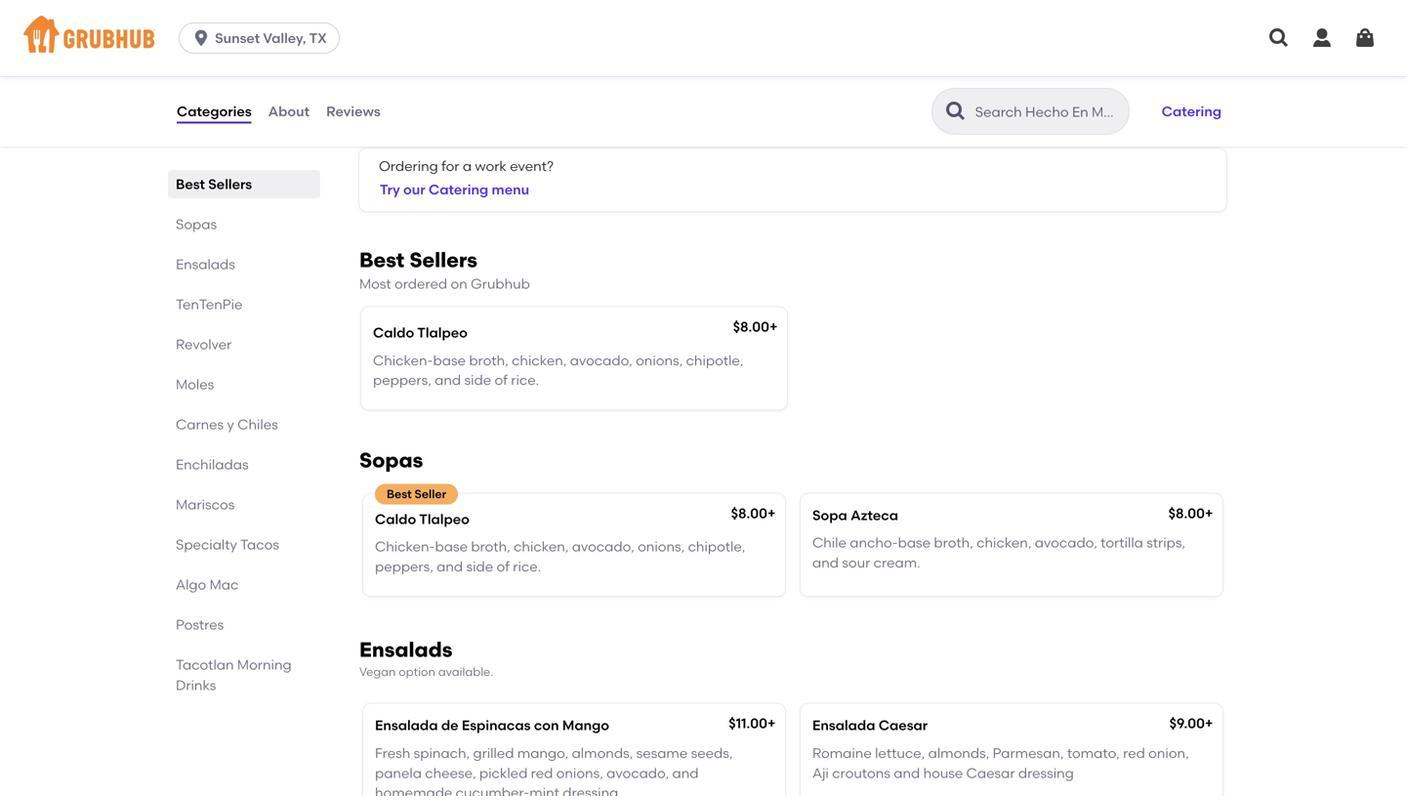 Task type: describe. For each thing, give the bounding box(es) containing it.
about button
[[267, 76, 311, 147]]

1 vertical spatial caldo tlalpeo
[[375, 511, 470, 528]]

valley,
[[263, 30, 306, 46]]

lettuce,
[[876, 745, 926, 762]]

+ for rice.
[[770, 319, 778, 335]]

1 horizontal spatial svg image
[[1311, 26, 1335, 50]]

2 horizontal spatial svg image
[[1354, 26, 1378, 50]]

most
[[360, 275, 391, 292]]

best for best sellers most ordered on grubhub
[[360, 247, 405, 272]]

0 vertical spatial of
[[495, 372, 508, 389]]

base down on
[[433, 352, 466, 369]]

0 vertical spatial chipotle,
[[686, 352, 744, 369]]

mariscos
[[176, 496, 235, 513]]

ensalada de espinacas con mango
[[375, 717, 610, 734]]

algo mac
[[176, 576, 239, 593]]

$9.00
[[1170, 715, 1206, 732]]

de
[[441, 717, 459, 734]]

catering button
[[1154, 90, 1231, 133]]

available.
[[438, 665, 494, 679]]

homemade
[[375, 785, 453, 796]]

1 vertical spatial sopas
[[360, 448, 423, 473]]

sopa
[[813, 507, 848, 524]]

sunset
[[215, 30, 260, 46]]

+ for onions,
[[768, 715, 776, 732]]

0 vertical spatial peppers,
[[373, 372, 432, 389]]

ensalada for romaine
[[813, 717, 876, 734]]

cucumber-
[[456, 785, 530, 796]]

1 vertical spatial tlalpeo
[[419, 511, 470, 528]]

sour
[[843, 554, 871, 571]]

+ for caesar
[[1206, 715, 1214, 732]]

1 vertical spatial caldo
[[375, 511, 416, 528]]

algo
[[176, 576, 206, 593]]

avocado, inside fresh spinach, grilled mango, almonds, sesame seeds, panela cheese, pickled red onions, avocado, and homemade cucumber-mint dressing.
[[607, 765, 669, 781]]

carnes
[[176, 416, 224, 433]]

tortilla
[[1101, 535, 1144, 551]]

con
[[534, 717, 559, 734]]

best for best sellers
[[176, 176, 205, 192]]

ensalada for fresh
[[375, 717, 438, 734]]

tacotlan morning drinks
[[176, 657, 292, 694]]

sopa azteca
[[813, 507, 899, 524]]

$11.00 +
[[729, 715, 776, 732]]

carnes y chiles
[[176, 416, 278, 433]]

onion,
[[1149, 745, 1190, 762]]

reviews
[[326, 103, 381, 120]]

main navigation navigation
[[0, 0, 1407, 76]]

sesame
[[637, 745, 688, 762]]

try our catering menu button
[[371, 168, 538, 211]]

espinacas
[[462, 717, 531, 734]]

y
[[227, 416, 234, 433]]

panela
[[375, 765, 422, 781]]

sellers for best sellers most ordered on grubhub
[[410, 247, 478, 272]]

mac
[[210, 576, 239, 593]]

0 vertical spatial chicken-
[[373, 352, 433, 369]]

romaine
[[813, 745, 872, 762]]

grilled
[[473, 745, 514, 762]]

1 vertical spatial chicken-
[[375, 539, 435, 555]]

$9.00 +
[[1170, 715, 1214, 732]]

base down seller
[[435, 539, 468, 555]]

our
[[404, 181, 426, 198]]

fresh spinach, grilled mango, almonds, sesame seeds, panela cheese, pickled red onions, avocado, and homemade cucumber-mint dressing.
[[375, 745, 733, 796]]

option
[[399, 665, 436, 679]]

1 vertical spatial of
[[497, 558, 510, 575]]

pickled
[[480, 765, 528, 781]]

0 vertical spatial rice.
[[511, 372, 539, 389]]

romaine lettuce, almonds, parmesan, tomato, red onion, aji croutons and house caesar dressing
[[813, 745, 1190, 781]]

categories
[[177, 103, 252, 120]]

dressing
[[1019, 765, 1075, 781]]

1 vertical spatial onions,
[[638, 539, 685, 555]]

enchiladas
[[176, 456, 249, 473]]

mango
[[563, 717, 610, 734]]

a
[[463, 158, 472, 174]]

work
[[475, 158, 507, 174]]

catering inside ordering for a work event? try our catering menu
[[429, 181, 489, 198]]

chile
[[813, 535, 847, 551]]

0 vertical spatial caesar
[[879, 717, 928, 734]]

categories button
[[176, 76, 253, 147]]

broth, inside chile ancho-base broth, chicken, avocado, tortilla strips, and sour cream.
[[934, 535, 974, 551]]

strips,
[[1147, 535, 1186, 551]]

0 vertical spatial sopas
[[176, 216, 217, 233]]

postres
[[176, 617, 224, 633]]

azteca
[[851, 507, 899, 524]]

chiles
[[238, 416, 278, 433]]

aji
[[813, 765, 829, 781]]

and inside fresh spinach, grilled mango, almonds, sesame seeds, panela cheese, pickled red onions, avocado, and homemade cucumber-mint dressing.
[[673, 765, 699, 781]]

ordering
[[379, 158, 438, 174]]

sellers for best sellers
[[208, 176, 252, 192]]

best sellers
[[176, 176, 252, 192]]

morning
[[237, 657, 292, 673]]

mint
[[530, 785, 560, 796]]

sunset valley, tx button
[[179, 22, 348, 54]]



Task type: locate. For each thing, give the bounding box(es) containing it.
chicken- down 'ordered'
[[373, 352, 433, 369]]

avocado, inside chile ancho-base broth, chicken, avocado, tortilla strips, and sour cream.
[[1035, 535, 1098, 551]]

menu
[[492, 181, 530, 198]]

dressing.
[[563, 785, 622, 796]]

red inside 'romaine lettuce, almonds, parmesan, tomato, red onion, aji croutons and house caesar dressing'
[[1124, 745, 1146, 762]]

1 horizontal spatial red
[[1124, 745, 1146, 762]]

tomato,
[[1068, 745, 1120, 762]]

base up the cream.
[[899, 535, 931, 551]]

red
[[1124, 745, 1146, 762], [531, 765, 553, 781]]

grubhub
[[471, 275, 530, 292]]

tentenpie
[[176, 296, 243, 313]]

almonds, up house
[[929, 745, 990, 762]]

for
[[442, 158, 460, 174]]

0 vertical spatial side
[[465, 372, 492, 389]]

drinks
[[176, 677, 216, 694]]

ordering for a work event? try our catering menu
[[379, 158, 554, 198]]

0 vertical spatial red
[[1124, 745, 1146, 762]]

ordered
[[395, 275, 448, 292]]

tx
[[309, 30, 327, 46]]

+
[[770, 319, 778, 335], [768, 505, 776, 522], [1206, 505, 1214, 522], [768, 715, 776, 732], [1206, 715, 1214, 732]]

1 horizontal spatial caesar
[[967, 765, 1016, 781]]

of
[[495, 372, 508, 389], [497, 558, 510, 575]]

and
[[435, 372, 461, 389], [813, 554, 839, 571], [437, 558, 463, 575], [673, 765, 699, 781], [894, 765, 921, 781]]

and down sesame
[[673, 765, 699, 781]]

onions, inside fresh spinach, grilled mango, almonds, sesame seeds, panela cheese, pickled red onions, avocado, and homemade cucumber-mint dressing.
[[557, 765, 604, 781]]

seller
[[415, 487, 447, 501]]

caesar up lettuce,
[[879, 717, 928, 734]]

reviews button
[[325, 76, 382, 147]]

caldo down most
[[373, 324, 414, 341]]

1 horizontal spatial ensalada
[[813, 717, 876, 734]]

ensalads
[[176, 256, 235, 273], [360, 637, 453, 662]]

ensalada caesar
[[813, 717, 928, 734]]

cheese,
[[425, 765, 476, 781]]

0 vertical spatial caldo
[[373, 324, 414, 341]]

sellers inside best sellers most ordered on grubhub
[[410, 247, 478, 272]]

chile ancho-base broth, chicken, avocado, tortilla strips, and sour cream.
[[813, 535, 1186, 571]]

0 horizontal spatial sellers
[[208, 176, 252, 192]]

house
[[924, 765, 964, 781]]

ensalads inside ensalads vegan option available.
[[360, 637, 453, 662]]

vegan
[[360, 665, 396, 679]]

$8.00 +
[[733, 319, 778, 335], [731, 505, 776, 522], [1169, 505, 1214, 522]]

svg image
[[1268, 26, 1292, 50]]

ensalads for ensalads
[[176, 256, 235, 273]]

0 vertical spatial tlalpeo
[[417, 324, 468, 341]]

best for best seller
[[387, 487, 412, 501]]

0 vertical spatial caldo tlalpeo
[[373, 324, 468, 341]]

almonds, inside 'romaine lettuce, almonds, parmesan, tomato, red onion, aji croutons and house caesar dressing'
[[929, 745, 990, 762]]

croutons
[[833, 765, 891, 781]]

sopas up best seller
[[360, 448, 423, 473]]

and inside 'romaine lettuce, almonds, parmesan, tomato, red onion, aji croutons and house caesar dressing'
[[894, 765, 921, 781]]

ancho-
[[850, 535, 899, 551]]

0 vertical spatial onions,
[[636, 352, 683, 369]]

$8.00
[[733, 319, 770, 335], [731, 505, 768, 522], [1169, 505, 1206, 522]]

svg image
[[1311, 26, 1335, 50], [1354, 26, 1378, 50], [192, 28, 211, 48]]

fresh
[[375, 745, 411, 762]]

svg image inside sunset valley, tx button
[[192, 28, 211, 48]]

ensalada up fresh on the left bottom
[[375, 717, 438, 734]]

1 vertical spatial red
[[531, 765, 553, 781]]

onions,
[[636, 352, 683, 369], [638, 539, 685, 555], [557, 765, 604, 781]]

1 horizontal spatial ensalads
[[360, 637, 453, 662]]

catering inside catering button
[[1162, 103, 1222, 120]]

tlalpeo
[[417, 324, 468, 341], [419, 511, 470, 528]]

chipotle,
[[686, 352, 744, 369], [688, 539, 746, 555]]

moles
[[176, 376, 214, 393]]

and down on
[[435, 372, 461, 389]]

sellers down the categories button
[[208, 176, 252, 192]]

caldo down best seller
[[375, 511, 416, 528]]

1 almonds, from the left
[[572, 745, 633, 762]]

best down the categories button
[[176, 176, 205, 192]]

1 horizontal spatial sopas
[[360, 448, 423, 473]]

Search Hecho En Mexico search field
[[974, 103, 1123, 121]]

0 vertical spatial chicken-base broth, chicken, avocado, onions, chipotle, peppers, and side of rice.
[[373, 352, 744, 389]]

tacotlan
[[176, 657, 234, 673]]

2 almonds, from the left
[[929, 745, 990, 762]]

$11.00
[[729, 715, 768, 732]]

event?
[[510, 158, 554, 174]]

2 vertical spatial onions,
[[557, 765, 604, 781]]

and inside chile ancho-base broth, chicken, avocado, tortilla strips, and sour cream.
[[813, 554, 839, 571]]

peppers,
[[373, 372, 432, 389], [375, 558, 434, 575]]

caldo tlalpeo down 'ordered'
[[373, 324, 468, 341]]

about
[[268, 103, 310, 120]]

0 horizontal spatial svg image
[[192, 28, 211, 48]]

0 horizontal spatial ensalada
[[375, 717, 438, 734]]

sopas down best sellers
[[176, 216, 217, 233]]

almonds, down mango
[[572, 745, 633, 762]]

0 vertical spatial ensalads
[[176, 256, 235, 273]]

specialty
[[176, 536, 237, 553]]

red inside fresh spinach, grilled mango, almonds, sesame seeds, panela cheese, pickled red onions, avocado, and homemade cucumber-mint dressing.
[[531, 765, 553, 781]]

avocado,
[[570, 352, 633, 369], [1035, 535, 1098, 551], [572, 539, 635, 555], [607, 765, 669, 781]]

ensalads for ensalads vegan option available.
[[360, 637, 453, 662]]

and down "chile"
[[813, 554, 839, 571]]

$8.00 + for chile ancho-base broth, chicken, avocado, tortilla strips, and sour cream.
[[1169, 505, 1214, 522]]

caesar inside 'romaine lettuce, almonds, parmesan, tomato, red onion, aji croutons and house caesar dressing'
[[967, 765, 1016, 781]]

caesar down 'parmesan,'
[[967, 765, 1016, 781]]

$8.00 for chicken-base broth, chicken, avocado, onions, chipotle, peppers, and side of rice.
[[733, 319, 770, 335]]

1 vertical spatial rice.
[[513, 558, 541, 575]]

mango,
[[518, 745, 569, 762]]

2 vertical spatial best
[[387, 487, 412, 501]]

and down seller
[[437, 558, 463, 575]]

1 vertical spatial chipotle,
[[688, 539, 746, 555]]

ensalads vegan option available.
[[360, 637, 494, 679]]

2 ensalada from the left
[[813, 717, 876, 734]]

$8.00 + for chicken-base broth, chicken, avocado, onions, chipotle, peppers, and side of rice.
[[733, 319, 778, 335]]

chicken- down best seller
[[375, 539, 435, 555]]

0 vertical spatial best
[[176, 176, 205, 192]]

specialty tacos
[[176, 536, 279, 553]]

0 horizontal spatial ensalads
[[176, 256, 235, 273]]

and down lettuce,
[[894, 765, 921, 781]]

catering
[[1162, 103, 1222, 120], [363, 114, 455, 139], [429, 181, 489, 198]]

spinach,
[[414, 745, 470, 762]]

0 horizontal spatial caesar
[[879, 717, 928, 734]]

almonds, inside fresh spinach, grilled mango, almonds, sesame seeds, panela cheese, pickled red onions, avocado, and homemade cucumber-mint dressing.
[[572, 745, 633, 762]]

sellers
[[208, 176, 252, 192], [410, 247, 478, 272]]

best inside best sellers most ordered on grubhub
[[360, 247, 405, 272]]

caldo
[[373, 324, 414, 341], [375, 511, 416, 528]]

tlalpeo down seller
[[419, 511, 470, 528]]

best
[[176, 176, 205, 192], [360, 247, 405, 272], [387, 487, 412, 501]]

red up the mint in the bottom left of the page
[[531, 765, 553, 781]]

1 ensalada from the left
[[375, 717, 438, 734]]

$8.00 for chile ancho-base broth, chicken, avocado, tortilla strips, and sour cream.
[[1169, 505, 1206, 522]]

1 vertical spatial ensalads
[[360, 637, 453, 662]]

sopas
[[176, 216, 217, 233], [360, 448, 423, 473]]

ensalads up tentenpie
[[176, 256, 235, 273]]

best up most
[[360, 247, 405, 272]]

1 vertical spatial side
[[467, 558, 494, 575]]

0 vertical spatial sellers
[[208, 176, 252, 192]]

base
[[433, 352, 466, 369], [899, 535, 931, 551], [435, 539, 468, 555]]

side
[[465, 372, 492, 389], [467, 558, 494, 575]]

ensalada up romaine
[[813, 717, 876, 734]]

tacos
[[240, 536, 279, 553]]

0 horizontal spatial sopas
[[176, 216, 217, 233]]

on
[[451, 275, 468, 292]]

1 vertical spatial caesar
[[967, 765, 1016, 781]]

caldo tlalpeo
[[373, 324, 468, 341], [375, 511, 470, 528]]

0 horizontal spatial red
[[531, 765, 553, 781]]

revolver
[[176, 336, 232, 353]]

1 vertical spatial chicken-base broth, chicken, avocado, onions, chipotle, peppers, and side of rice.
[[375, 539, 746, 575]]

caldo tlalpeo down best seller
[[375, 511, 470, 528]]

chicken-base broth, chicken, avocado, onions, chipotle, peppers, and side of rice.
[[373, 352, 744, 389], [375, 539, 746, 575]]

1 horizontal spatial almonds,
[[929, 745, 990, 762]]

parmesan,
[[993, 745, 1064, 762]]

chicken,
[[512, 352, 567, 369], [977, 535, 1032, 551], [514, 539, 569, 555]]

best seller
[[387, 487, 447, 501]]

sunset valley, tx
[[215, 30, 327, 46]]

cream.
[[874, 554, 921, 571]]

rice.
[[511, 372, 539, 389], [513, 558, 541, 575]]

sellers up on
[[410, 247, 478, 272]]

best left seller
[[387, 487, 412, 501]]

base inside chile ancho-base broth, chicken, avocado, tortilla strips, and sour cream.
[[899, 535, 931, 551]]

1 horizontal spatial sellers
[[410, 247, 478, 272]]

1 vertical spatial peppers,
[[375, 558, 434, 575]]

try
[[380, 181, 400, 198]]

seeds,
[[691, 745, 733, 762]]

1 vertical spatial sellers
[[410, 247, 478, 272]]

best sellers most ordered on grubhub
[[360, 247, 530, 292]]

0 horizontal spatial almonds,
[[572, 745, 633, 762]]

chicken, inside chile ancho-base broth, chicken, avocado, tortilla strips, and sour cream.
[[977, 535, 1032, 551]]

search icon image
[[945, 100, 968, 123]]

ensalads up option
[[360, 637, 453, 662]]

red left onion, at right bottom
[[1124, 745, 1146, 762]]

tlalpeo down on
[[417, 324, 468, 341]]

1 vertical spatial best
[[360, 247, 405, 272]]



Task type: vqa. For each thing, say whether or not it's contained in the screenshot.
$8.00 + associated with Chile ancho-base broth, chicken, avocado, tortilla strips, and sour cream.
yes



